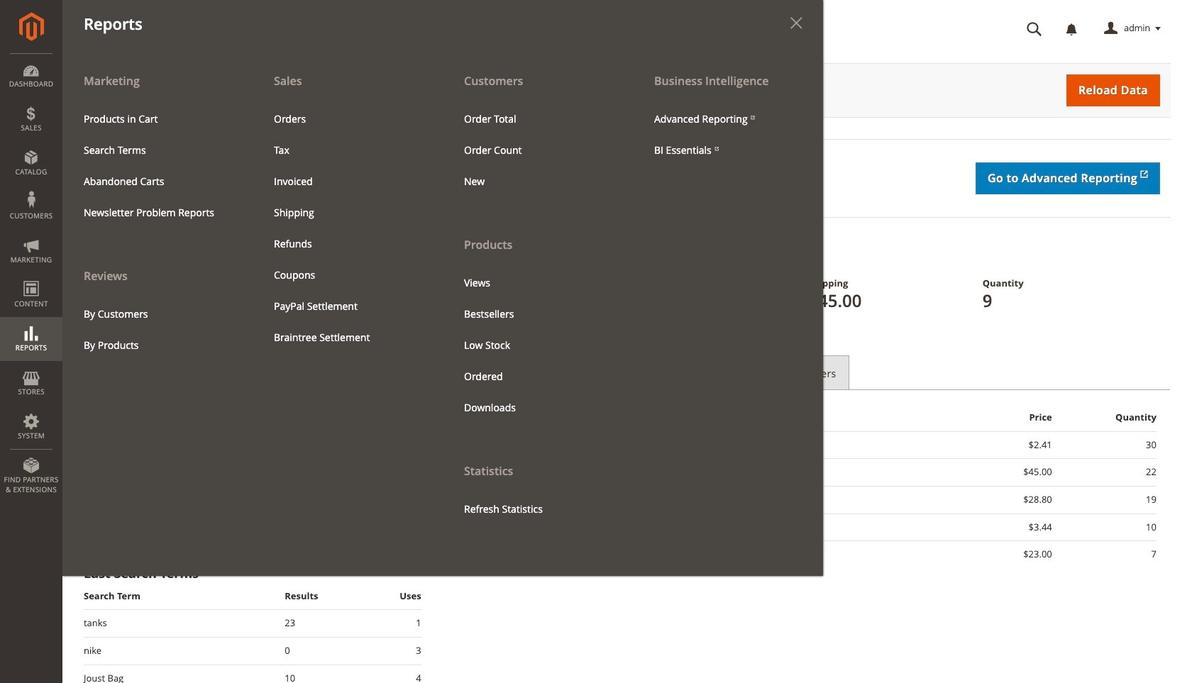 Task type: vqa. For each thing, say whether or not it's contained in the screenshot.
menu bar
yes



Task type: locate. For each thing, give the bounding box(es) containing it.
magento admin panel image
[[19, 12, 44, 41]]

menu
[[62, 65, 823, 576], [62, 65, 253, 361], [443, 65, 633, 525], [73, 103, 242, 228], [263, 103, 432, 353], [454, 103, 623, 197], [644, 103, 813, 166], [454, 267, 623, 424], [73, 299, 242, 361]]

menu bar
[[0, 0, 823, 576]]



